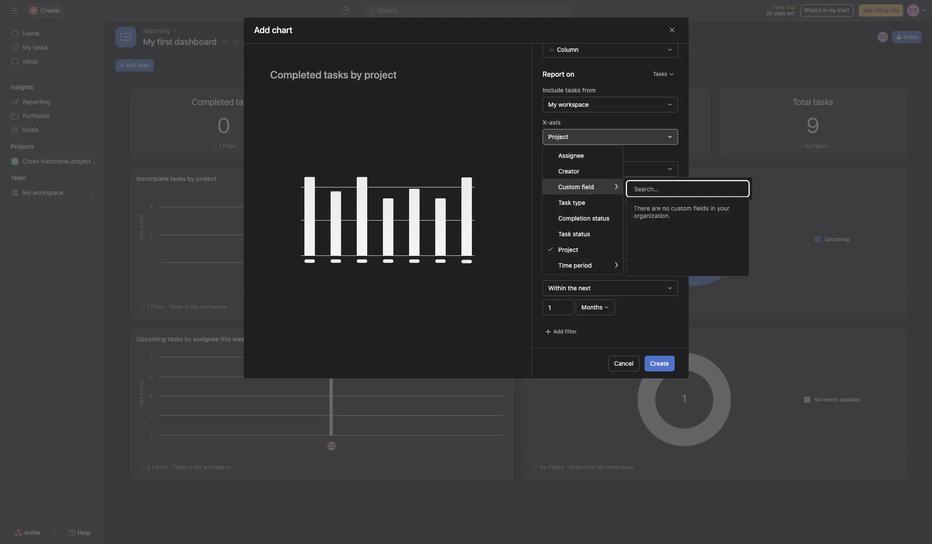 Task type: locate. For each thing, give the bounding box(es) containing it.
add inside add billing info "button"
[[863, 7, 873, 14]]

1 horizontal spatial by
[[548, 175, 555, 182]]

filters
[[813, 143, 829, 150], [543, 192, 563, 199], [152, 464, 168, 471], [549, 464, 564, 471]]

0 horizontal spatial no filters
[[540, 464, 564, 471]]

0 horizontal spatial 1 filter button
[[210, 142, 238, 151]]

0 horizontal spatial no
[[540, 464, 547, 471]]

projects inside dropdown button
[[10, 143, 34, 150]]

0 button
[[218, 113, 230, 137], [611, 113, 623, 137]]

2 vertical spatial projects
[[569, 464, 590, 471]]

1 horizontal spatial co
[[880, 34, 887, 40]]

2 horizontal spatial projects
[[569, 464, 590, 471]]

0 button down the completed tasks
[[218, 113, 230, 137]]

tasks in my workspace for incomplete tasks by project
[[169, 304, 227, 310]]

0 for overdue tasks
[[611, 113, 623, 137]]

0 for completed tasks
[[218, 113, 230, 137]]

co button
[[877, 31, 890, 43]]

1 vertical spatial co
[[328, 443, 335, 450]]

tasks for incomplete
[[170, 175, 186, 182]]

0 vertical spatial my workspace
[[548, 101, 589, 108]]

add left billing
[[863, 7, 873, 14]]

1 filter button up by project
[[210, 142, 238, 151]]

1 horizontal spatial projects
[[530, 336, 553, 343]]

upcoming
[[825, 236, 850, 242], [137, 336, 166, 343]]

task up completed at the right of the page
[[559, 230, 572, 238]]

projects for projects by project status
[[530, 336, 553, 343]]

my workspace down team
[[23, 189, 63, 196]]

this week
[[221, 336, 248, 343]]

1 horizontal spatial 1 filter button
[[603, 142, 631, 151]]

0 vertical spatial incomplete
[[137, 175, 169, 182]]

0 vertical spatial no filters
[[805, 143, 829, 150]]

1 filter button for overdue tasks
[[603, 142, 631, 151]]

reporting inside insights element
[[23, 98, 50, 106]]

axis up creator
[[549, 151, 561, 158]]

no inside button
[[805, 143, 812, 150]]

1 vertical spatial task
[[543, 209, 554, 216]]

my workspace down include tasks from
[[548, 101, 589, 108]]

upcoming for upcoming
[[825, 236, 850, 242]]

assignee
[[559, 152, 584, 159]]

in inside button
[[823, 7, 828, 14]]

0 horizontal spatial incomplete
[[137, 175, 169, 182]]

0 horizontal spatial my workspace
[[23, 189, 63, 196]]

1 0 button from the left
[[218, 113, 230, 137]]

add up "projects by project status"
[[554, 329, 564, 335]]

0 horizontal spatial upcoming
[[137, 336, 166, 343]]

1 vertical spatial upcoming
[[137, 336, 166, 343]]

add left chart
[[126, 62, 136, 69]]

by left assignee
[[185, 336, 192, 343]]

report on
[[543, 70, 574, 78]]

x-axis
[[543, 119, 561, 126]]

add billing info
[[863, 7, 900, 14]]

0 horizontal spatial by
[[185, 336, 192, 343]]

completion down the task type
[[556, 209, 584, 216]]

1 vertical spatial incomplete
[[552, 223, 583, 231]]

add chart button
[[115, 59, 154, 72]]

2 vertical spatial add
[[554, 329, 564, 335]]

project down x-axis
[[548, 133, 568, 141]]

tasks left from
[[565, 86, 581, 94]]

0 button down my workspace dropdown button
[[611, 113, 623, 137]]

free
[[774, 4, 785, 10]]

custom
[[671, 205, 692, 212]]

inbox
[[23, 58, 38, 65]]

within
[[548, 285, 566, 292]]

are
[[652, 205, 661, 212]]

projects element
[[0, 139, 105, 170]]

axis
[[549, 119, 561, 126], [549, 151, 561, 158]]

add inside add filter dropdown button
[[554, 329, 564, 335]]

2 horizontal spatial no
[[815, 396, 822, 403]]

0 vertical spatial task
[[559, 199, 572, 206]]

2 axis from the top
[[549, 151, 561, 158]]

0 vertical spatial reporting
[[143, 27, 171, 34]]

from
[[582, 86, 596, 94]]

my tasks
[[23, 44, 48, 51]]

search
[[378, 7, 398, 14]]

what's in my trial?
[[805, 7, 850, 14]]

incomplete for incomplete tasks by project
[[137, 175, 169, 182]]

completed tasks
[[192, 97, 256, 107]]

task left "completion"
[[543, 209, 554, 216]]

tasks down home
[[33, 44, 48, 51]]

1 horizontal spatial reporting link
[[143, 26, 171, 36]]

0 horizontal spatial reporting link
[[5, 95, 100, 109]]

1 vertical spatial axis
[[549, 151, 561, 158]]

type
[[573, 199, 586, 206]]

add filter button
[[543, 326, 579, 338]]

1 vertical spatial no filters
[[540, 464, 564, 471]]

0 horizontal spatial 0 button
[[218, 113, 230, 137]]

1 horizontal spatial incomplete
[[552, 223, 583, 231]]

team
[[10, 174, 26, 182]]

by down y-axis
[[548, 175, 555, 182]]

by
[[548, 175, 555, 182], [185, 336, 192, 343], [555, 336, 562, 343]]

2 horizontal spatial add
[[863, 7, 873, 14]]

first dashboard
[[157, 37, 217, 47]]

0 down the completed tasks
[[218, 113, 230, 137]]

task completion status
[[543, 209, 601, 216]]

1 vertical spatial project
[[559, 246, 579, 253]]

1 filter button
[[210, 142, 238, 151], [603, 142, 631, 151]]

1 vertical spatial reporting link
[[5, 95, 100, 109]]

1 vertical spatial my workspace
[[23, 189, 63, 196]]

close image
[[669, 27, 676, 34]]

project
[[71, 158, 91, 165]]

0 vertical spatial projects
[[10, 143, 34, 150]]

Search… text field
[[627, 181, 749, 197]]

in
[[823, 7, 828, 14], [711, 205, 716, 212], [185, 304, 189, 310], [578, 304, 582, 310], [188, 464, 193, 471], [592, 464, 596, 471]]

my
[[829, 7, 837, 14]]

project inside project link
[[559, 246, 579, 253]]

0 vertical spatial upcoming
[[825, 236, 850, 242]]

what's
[[805, 7, 822, 14]]

1 horizontal spatial 0 button
[[611, 113, 623, 137]]

2 horizontal spatial by
[[555, 336, 562, 343]]

there are no custom fields in your organization.
[[634, 205, 730, 220]]

projects
[[10, 143, 34, 150], [530, 336, 553, 343], [569, 464, 590, 471]]

incomplete for incomplete
[[552, 223, 583, 231]]

1 horizontal spatial upcoming
[[825, 236, 850, 242]]

1 horizontal spatial no filters
[[805, 143, 829, 150]]

assignee
[[193, 336, 219, 343]]

tasks button
[[649, 68, 678, 80]]

completion
[[556, 175, 588, 182], [556, 209, 584, 216]]

by for tasks
[[548, 175, 555, 182]]

3 filters
[[147, 464, 168, 471]]

tasks in my workspace
[[169, 304, 227, 310], [562, 304, 620, 310], [173, 464, 231, 471]]

tasks left by project
[[170, 175, 186, 182]]

project inside project dropdown button
[[548, 133, 568, 141]]

reporting link
[[143, 26, 171, 36], [5, 95, 100, 109]]

tasks left assignee
[[168, 336, 183, 343]]

period
[[574, 262, 592, 269]]

by down add filter
[[555, 336, 562, 343]]

reporting link up portfolios
[[5, 95, 100, 109]]

1 horizontal spatial reporting
[[143, 27, 171, 34]]

add to starred image
[[233, 38, 240, 45]]

days
[[774, 10, 786, 17]]

0 vertical spatial project
[[548, 133, 568, 141]]

no
[[805, 143, 812, 150], [815, 396, 822, 403], [540, 464, 547, 471]]

1 horizontal spatial no
[[805, 143, 812, 150]]

my workspace
[[548, 101, 589, 108], [23, 189, 63, 196]]

portfolios
[[23, 112, 50, 120]]

projects in my workspace
[[569, 464, 634, 471]]

cross-
[[23, 158, 42, 165]]

custom
[[559, 183, 580, 191]]

co
[[880, 34, 887, 40], [328, 443, 335, 450]]

0 vertical spatial co
[[880, 34, 887, 40]]

team button
[[0, 174, 26, 182]]

tasks
[[33, 44, 48, 51], [565, 86, 581, 94], [170, 175, 186, 182], [168, 336, 183, 343]]

0 horizontal spatial reporting
[[23, 98, 50, 106]]

2 vertical spatial no
[[540, 464, 547, 471]]

0 vertical spatial no
[[805, 143, 812, 150]]

portfolios link
[[5, 109, 100, 123]]

my
[[143, 37, 155, 47], [23, 44, 31, 51], [548, 101, 557, 108], [23, 189, 31, 196], [191, 304, 198, 310], [584, 304, 591, 310], [194, 464, 202, 471], [598, 464, 605, 471]]

tasks inside "global" element
[[33, 44, 48, 51]]

no filters inside button
[[805, 143, 829, 150]]

reporting up "my first dashboard"
[[143, 27, 171, 34]]

add inside add chart button
[[126, 62, 136, 69]]

hide sidebar image
[[11, 7, 18, 14]]

0 horizontal spatial projects
[[10, 143, 34, 150]]

my inside 'teams' element
[[23, 189, 31, 196]]

my tasks link
[[5, 41, 100, 55]]

workspace inside 'teams' element
[[33, 189, 63, 196]]

date
[[554, 268, 565, 274]]

axis down include
[[549, 119, 561, 126]]

reporting link up "my first dashboard"
[[143, 26, 171, 36]]

my workspace inside dropdown button
[[548, 101, 589, 108]]

None number field
[[543, 300, 574, 316]]

1 vertical spatial add
[[126, 62, 136, 69]]

add chart
[[254, 25, 293, 35]]

1 filter button up this month on the top of the page
[[603, 142, 631, 151]]

0 vertical spatial axis
[[549, 119, 561, 126]]

completion down creator
[[556, 175, 588, 182]]

your
[[717, 205, 730, 212]]

1 filter
[[219, 143, 236, 150], [612, 143, 629, 150], [147, 304, 164, 310], [540, 304, 557, 310]]

0 vertical spatial add
[[863, 7, 873, 14]]

upcoming for upcoming tasks by assignee this week
[[137, 336, 166, 343]]

task up task completion status
[[559, 199, 572, 206]]

share
[[904, 34, 918, 40]]

1 horizontal spatial 0
[[611, 113, 623, 137]]

1 0 from the left
[[218, 113, 230, 137]]

task for task status
[[559, 230, 572, 238]]

2 vertical spatial task
[[559, 230, 572, 238]]

filter
[[565, 329, 577, 335]]

1 horizontal spatial add
[[554, 329, 564, 335]]

2 0 from the left
[[611, 113, 623, 137]]

tasks
[[653, 71, 668, 77], [530, 175, 546, 182], [169, 304, 183, 310], [562, 304, 576, 310], [173, 464, 187, 471]]

1
[[219, 143, 222, 150], [612, 143, 615, 150], [147, 304, 150, 310], [540, 304, 543, 310]]

workspace inside dropdown button
[[559, 101, 589, 108]]

status down type
[[585, 209, 601, 216]]

0 vertical spatial reporting link
[[143, 26, 171, 36]]

2 0 button from the left
[[611, 113, 623, 137]]

0 button for overdue tasks
[[611, 113, 623, 137]]

0 horizontal spatial 0
[[218, 113, 230, 137]]

reporting up portfolios
[[23, 98, 50, 106]]

2 1 filter button from the left
[[603, 142, 631, 151]]

project up time
[[559, 246, 579, 253]]

task type link
[[543, 195, 624, 210]]

filter
[[223, 143, 236, 150], [616, 143, 629, 150], [151, 304, 164, 310], [544, 304, 557, 310]]

0 horizontal spatial add
[[126, 62, 136, 69]]

in inside there are no custom fields in your organization.
[[711, 205, 716, 212]]

task for task type
[[559, 199, 572, 206]]

1 vertical spatial projects
[[530, 336, 553, 343]]

no filters
[[805, 143, 829, 150], [540, 464, 564, 471]]

insights element
[[0, 79, 105, 139]]

1 1 filter button from the left
[[210, 142, 238, 151]]

tasks for upcoming
[[168, 336, 183, 343]]

0 down my workspace dropdown button
[[611, 113, 623, 137]]

search list box
[[363, 3, 573, 17]]

1 axis from the top
[[549, 119, 561, 126]]

1 vertical spatial reporting
[[23, 98, 50, 106]]

1 horizontal spatial my workspace
[[548, 101, 589, 108]]

functional
[[42, 158, 70, 165]]

tasks for include
[[565, 86, 581, 94]]



Task type: describe. For each thing, give the bounding box(es) containing it.
tasks in my workspace for upcoming tasks by assignee this week
[[173, 464, 231, 471]]

1 filter button for completed tasks
[[210, 142, 238, 151]]

tasks for my
[[33, 44, 48, 51]]

status up field
[[590, 175, 608, 182]]

assignee link
[[543, 148, 624, 163]]

add filter
[[554, 329, 577, 335]]

info
[[891, 7, 900, 14]]

add for add chart
[[126, 62, 136, 69]]

home link
[[5, 27, 100, 41]]

my inside "global" element
[[23, 44, 31, 51]]

this month
[[610, 175, 640, 182]]

updates
[[840, 396, 860, 403]]

no filters button
[[796, 142, 831, 151]]

y-
[[543, 151, 549, 158]]

project link
[[543, 242, 624, 257]]

chart
[[137, 62, 150, 69]]

upcoming tasks by assignee this week
[[137, 336, 248, 343]]

axis for x-
[[549, 119, 561, 126]]

left
[[787, 10, 796, 17]]

invite button
[[8, 525, 46, 541]]

field
[[582, 183, 594, 191]]

9 button
[[807, 113, 820, 137]]

months button
[[576, 300, 615, 316]]

creator link
[[543, 163, 624, 179]]

create
[[651, 360, 669, 367]]

home
[[23, 30, 39, 37]]

add for add filter
[[554, 329, 564, 335]]

billing
[[875, 7, 889, 14]]

y-axis
[[543, 151, 561, 158]]

by for projects
[[555, 336, 562, 343]]

no
[[663, 205, 670, 212]]

x-
[[543, 119, 549, 126]]

completion status
[[559, 215, 610, 222]]

30
[[766, 10, 773, 17]]

projects button
[[0, 142, 34, 151]]

custom field
[[559, 183, 594, 191]]

a button to remove the filter image
[[670, 210, 675, 216]]

1 vertical spatial completion
[[556, 209, 584, 216]]

teams element
[[0, 170, 105, 202]]

creator
[[559, 167, 580, 175]]

include tasks from
[[543, 86, 596, 94]]

include
[[543, 86, 564, 94]]

my workspace inside 'teams' element
[[23, 189, 63, 196]]

add for add billing info
[[863, 7, 873, 14]]

add chart
[[126, 62, 150, 69]]

invite
[[24, 529, 40, 537]]

cross-functional project plan
[[23, 158, 105, 165]]

status down completion status link
[[573, 230, 591, 238]]

0 button for completed tasks
[[218, 113, 230, 137]]

co inside button
[[880, 34, 887, 40]]

the
[[568, 285, 577, 292]]

time period link
[[543, 257, 624, 273]]

Completed tasks by project text field
[[265, 65, 511, 85]]

my first dashboard
[[143, 37, 217, 47]]

next
[[579, 285, 591, 292]]

by project
[[187, 175, 216, 182]]

completion status link
[[543, 210, 624, 226]]

tasks by completion status this month
[[530, 175, 640, 182]]

global element
[[0, 21, 105, 74]]

axis for y-
[[549, 151, 561, 158]]

cross-functional project plan link
[[5, 154, 105, 168]]

inbox link
[[5, 55, 100, 69]]

time
[[559, 262, 573, 269]]

projects for projects
[[10, 143, 34, 150]]

trial?
[[838, 7, 850, 14]]

task status
[[559, 230, 591, 238]]

report image
[[120, 32, 131, 42]]

projects by project status
[[530, 336, 604, 343]]

cancel
[[615, 360, 634, 367]]

status up task status link
[[593, 215, 610, 222]]

column
[[557, 46, 579, 53]]

free trial 30 days left
[[766, 4, 796, 17]]

due date
[[543, 268, 565, 274]]

completed
[[552, 240, 583, 247]]

projects for projects in my workspace
[[569, 464, 590, 471]]

tasks inside dropdown button
[[653, 71, 668, 77]]

within the next button
[[543, 281, 678, 296]]

search button
[[363, 3, 573, 17]]

trial
[[786, 4, 796, 10]]

there
[[634, 205, 650, 212]]

1 vertical spatial no
[[815, 396, 822, 403]]

organization.
[[634, 212, 671, 220]]

0 vertical spatial completion
[[556, 175, 588, 182]]

total tasks
[[793, 97, 834, 107]]

months
[[582, 304, 603, 311]]

project status
[[564, 336, 604, 343]]

goals link
[[5, 123, 100, 137]]

recent
[[823, 396, 839, 403]]

completion
[[559, 215, 591, 222]]

time period
[[559, 262, 592, 269]]

my workspace link
[[5, 186, 100, 200]]

fields
[[694, 205, 709, 212]]

show options image
[[221, 38, 228, 45]]

what's in my trial? button
[[801, 4, 854, 17]]

9
[[807, 113, 820, 137]]

cancel button
[[609, 356, 640, 372]]

due
[[543, 268, 553, 274]]

my workspace button
[[543, 97, 678, 113]]

project button
[[543, 129, 678, 145]]

goals
[[23, 126, 39, 134]]

filters inside no filters button
[[813, 143, 829, 150]]

custom field link
[[543, 179, 624, 195]]

task for task completion status
[[543, 209, 554, 216]]

incomplete tasks by project
[[137, 175, 216, 182]]

insights
[[10, 83, 33, 91]]

task status link
[[543, 226, 624, 242]]

0 horizontal spatial co
[[328, 443, 335, 450]]

my inside dropdown button
[[548, 101, 557, 108]]



Task type: vqa. For each thing, say whether or not it's contained in the screenshot.


